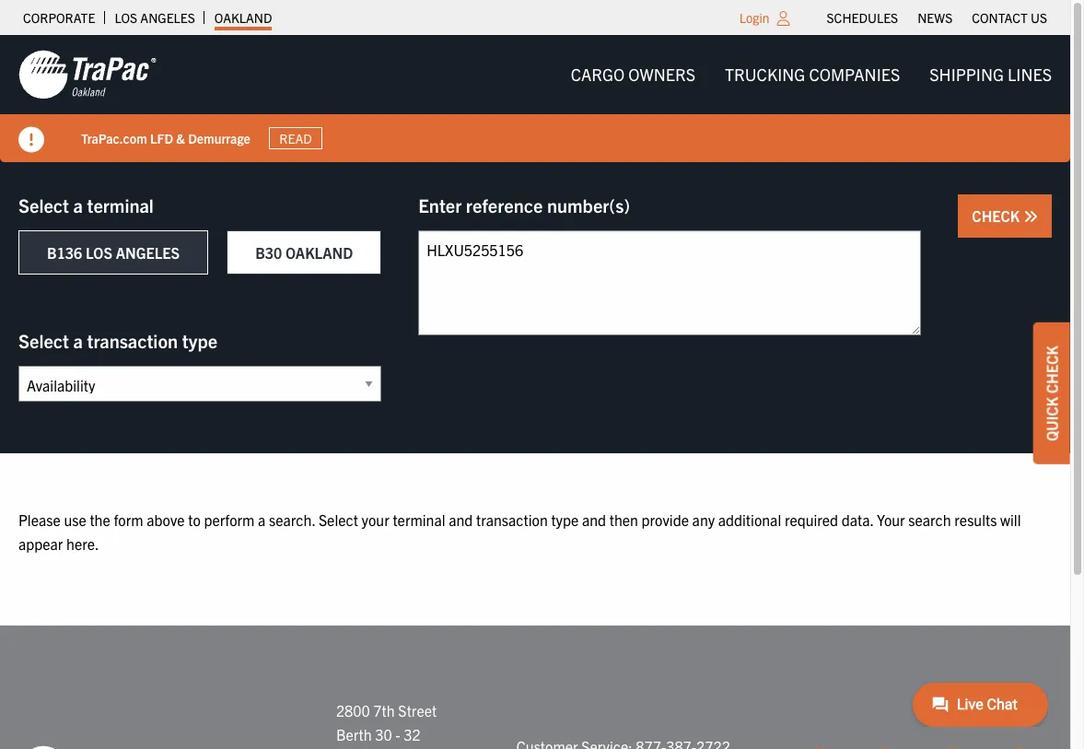 Task type: vqa. For each thing, say whether or not it's contained in the screenshot.
banner at the top containing Cargo Owners
yes



Task type: locate. For each thing, give the bounding box(es) containing it.
select for select a terminal
[[18, 194, 69, 217]]

b30
[[255, 243, 282, 262]]

and
[[449, 511, 473, 529], [582, 511, 606, 529]]

0 vertical spatial oakland image
[[18, 49, 157, 100]]

oakland right los angeles link
[[215, 9, 272, 26]]

schedules
[[827, 9, 899, 26]]

0 vertical spatial los
[[115, 9, 137, 26]]

read
[[280, 130, 312, 147]]

please
[[18, 511, 61, 529]]

0 vertical spatial angeles
[[140, 9, 195, 26]]

0 vertical spatial solid image
[[18, 127, 44, 153]]

2 vertical spatial a
[[258, 511, 266, 529]]

oakland image inside footer
[[18, 745, 157, 749]]

transaction
[[87, 329, 178, 352], [476, 511, 548, 529]]

lines
[[1008, 64, 1052, 85]]

solid image
[[18, 127, 44, 153], [1024, 209, 1039, 224]]

0 vertical spatial a
[[73, 194, 83, 217]]

1 vertical spatial los
[[86, 243, 112, 262]]

corporate link
[[23, 5, 95, 30]]

terminal right your
[[393, 511, 446, 529]]

1 vertical spatial check
[[1043, 345, 1062, 393]]

menu bar containing cargo owners
[[556, 56, 1067, 93]]

banner
[[0, 35, 1085, 162]]

1 vertical spatial oakland
[[286, 243, 353, 262]]

angeles down select a terminal
[[116, 243, 180, 262]]

1 horizontal spatial transaction
[[476, 511, 548, 529]]

companies
[[810, 64, 901, 85]]

street
[[398, 701, 437, 720]]

shipping
[[930, 64, 1004, 85]]

and right your
[[449, 511, 473, 529]]

0 horizontal spatial los
[[86, 243, 112, 262]]

los right corporate
[[115, 9, 137, 26]]

terminal up b136 los angeles
[[87, 194, 154, 217]]

angeles
[[140, 9, 195, 26], [116, 243, 180, 262]]

select down b136
[[18, 329, 69, 352]]

1 horizontal spatial solid image
[[1024, 209, 1039, 224]]

menu bar down light icon
[[556, 56, 1067, 93]]

1 horizontal spatial los
[[115, 9, 137, 26]]

los right b136
[[86, 243, 112, 262]]

Enter reference number(s) text field
[[419, 230, 922, 335]]

oakland image
[[18, 49, 157, 100], [18, 745, 157, 749]]

check button
[[959, 194, 1052, 238]]

login
[[740, 9, 770, 26]]

0 vertical spatial type
[[182, 329, 218, 352]]

a for terminal
[[73, 194, 83, 217]]

1 vertical spatial transaction
[[476, 511, 548, 529]]

0 vertical spatial oakland
[[215, 9, 272, 26]]

menu bar
[[817, 5, 1057, 30], [556, 56, 1067, 93]]

number(s)
[[547, 194, 631, 217]]

use
[[64, 511, 86, 529]]

enter reference number(s)
[[419, 194, 631, 217]]

transaction inside the please use the form above to perform a search. select your terminal and transaction type and then provide any additional required data. your search results will appear here.
[[476, 511, 548, 529]]

terminal
[[87, 194, 154, 217], [393, 511, 446, 529]]

trapac.com lfd & demurrage
[[81, 130, 251, 146]]

a
[[73, 194, 83, 217], [73, 329, 83, 352], [258, 511, 266, 529]]

los
[[115, 9, 137, 26], [86, 243, 112, 262]]

1 horizontal spatial terminal
[[393, 511, 446, 529]]

a down b136
[[73, 329, 83, 352]]

angeles left 'oakland' link
[[140, 9, 195, 26]]

0 vertical spatial select
[[18, 194, 69, 217]]

1 vertical spatial oakland image
[[18, 745, 157, 749]]

cargo
[[571, 64, 625, 85]]

a left search. on the bottom of page
[[258, 511, 266, 529]]

1 vertical spatial terminal
[[393, 511, 446, 529]]

login link
[[740, 9, 770, 26]]

b30 oakland
[[255, 243, 353, 262]]

trucking
[[725, 64, 806, 85]]

menu bar up shipping
[[817, 5, 1057, 30]]

32
[[404, 725, 421, 743]]

1 horizontal spatial type
[[551, 511, 579, 529]]

menu bar containing schedules
[[817, 5, 1057, 30]]

2 vertical spatial select
[[319, 511, 358, 529]]

select
[[18, 194, 69, 217], [18, 329, 69, 352], [319, 511, 358, 529]]

oakland
[[215, 9, 272, 26], [286, 243, 353, 262]]

the
[[90, 511, 110, 529]]

0 horizontal spatial check
[[973, 206, 1024, 225]]

1 vertical spatial select
[[18, 329, 69, 352]]

required
[[785, 511, 839, 529]]

0 horizontal spatial terminal
[[87, 194, 154, 217]]

check
[[973, 206, 1024, 225], [1043, 345, 1062, 393]]

select left your
[[319, 511, 358, 529]]

news
[[918, 9, 953, 26]]

1 vertical spatial type
[[551, 511, 579, 529]]

0 vertical spatial menu bar
[[817, 5, 1057, 30]]

footer
[[0, 626, 1071, 749]]

2 oakland image from the top
[[18, 745, 157, 749]]

check inside button
[[973, 206, 1024, 225]]

select up b136
[[18, 194, 69, 217]]

1 horizontal spatial and
[[582, 511, 606, 529]]

1 vertical spatial solid image
[[1024, 209, 1039, 224]]

0 horizontal spatial oakland
[[215, 9, 272, 26]]

0 horizontal spatial transaction
[[87, 329, 178, 352]]

0 vertical spatial terminal
[[87, 194, 154, 217]]

trucking companies
[[725, 64, 901, 85]]

0 vertical spatial check
[[973, 206, 1024, 225]]

b136 los angeles
[[47, 243, 180, 262]]

1 horizontal spatial check
[[1043, 345, 1062, 393]]

contact us link
[[972, 5, 1048, 30]]

and left then
[[582, 511, 606, 529]]

us
[[1031, 9, 1048, 26]]

quick check link
[[1034, 322, 1071, 464]]

1 vertical spatial menu bar
[[556, 56, 1067, 93]]

news link
[[918, 5, 953, 30]]

oakland right b30
[[286, 243, 353, 262]]

type
[[182, 329, 218, 352], [551, 511, 579, 529]]

footer containing 2800 7th street
[[0, 626, 1071, 749]]

a up b136
[[73, 194, 83, 217]]

2800 7th street berth 30 - 32
[[336, 701, 437, 743]]

1 vertical spatial a
[[73, 329, 83, 352]]

0 horizontal spatial and
[[449, 511, 473, 529]]



Task type: describe. For each thing, give the bounding box(es) containing it.
trapac.com
[[81, 130, 147, 146]]

&
[[176, 130, 185, 146]]

1 oakland image from the top
[[18, 49, 157, 100]]

enter
[[419, 194, 462, 217]]

lfd
[[150, 130, 173, 146]]

0 vertical spatial transaction
[[87, 329, 178, 352]]

demurrage
[[188, 130, 251, 146]]

shipping lines link
[[915, 56, 1067, 93]]

los angeles
[[115, 9, 195, 26]]

any
[[693, 511, 715, 529]]

form
[[114, 511, 143, 529]]

trucking companies link
[[711, 56, 915, 93]]

owners
[[629, 64, 696, 85]]

0 horizontal spatial solid image
[[18, 127, 44, 153]]

los angeles link
[[115, 5, 195, 30]]

type inside the please use the form above to perform a search. select your terminal and transaction type and then provide any additional required data. your search results will appear here.
[[551, 511, 579, 529]]

terminal inside the please use the form above to perform a search. select your terminal and transaction type and then provide any additional required data. your search results will appear here.
[[393, 511, 446, 529]]

shipping lines
[[930, 64, 1052, 85]]

above
[[147, 511, 185, 529]]

a for transaction
[[73, 329, 83, 352]]

oakland link
[[215, 5, 272, 30]]

light image
[[777, 11, 790, 26]]

2 and from the left
[[582, 511, 606, 529]]

provide
[[642, 511, 689, 529]]

will
[[1001, 511, 1022, 529]]

appear
[[18, 534, 63, 553]]

select a transaction type
[[18, 329, 218, 352]]

additional
[[719, 511, 782, 529]]

here.
[[66, 534, 99, 553]]

7th
[[374, 701, 395, 720]]

select inside the please use the form above to perform a search. select your terminal and transaction type and then provide any additional required data. your search results will appear here.
[[319, 511, 358, 529]]

a inside the please use the form above to perform a search. select your terminal and transaction type and then provide any additional required data. your search results will appear here.
[[258, 511, 266, 529]]

0 horizontal spatial type
[[182, 329, 218, 352]]

banner containing cargo owners
[[0, 35, 1085, 162]]

1 vertical spatial angeles
[[116, 243, 180, 262]]

search.
[[269, 511, 315, 529]]

data.
[[842, 511, 874, 529]]

perform
[[204, 511, 255, 529]]

-
[[396, 725, 401, 743]]

corporate
[[23, 9, 95, 26]]

your
[[877, 511, 906, 529]]

berth
[[336, 725, 372, 743]]

please use the form above to perform a search. select your terminal and transaction type and then provide any additional required data. your search results will appear here.
[[18, 511, 1022, 553]]

1 and from the left
[[449, 511, 473, 529]]

quick
[[1043, 397, 1062, 441]]

cargo owners
[[571, 64, 696, 85]]

select a terminal
[[18, 194, 154, 217]]

quick check
[[1043, 345, 1062, 441]]

30
[[375, 725, 392, 743]]

contact us
[[972, 9, 1048, 26]]

1 horizontal spatial oakland
[[286, 243, 353, 262]]

read link
[[269, 127, 323, 149]]

2800
[[336, 701, 370, 720]]

your
[[362, 511, 390, 529]]

reference
[[466, 194, 543, 217]]

contact
[[972, 9, 1028, 26]]

select for select a transaction type
[[18, 329, 69, 352]]

results
[[955, 511, 997, 529]]

solid image inside check button
[[1024, 209, 1039, 224]]

to
[[188, 511, 201, 529]]

cargo owners link
[[556, 56, 711, 93]]

b136
[[47, 243, 82, 262]]

then
[[610, 511, 639, 529]]

search
[[909, 511, 952, 529]]

schedules link
[[827, 5, 899, 30]]



